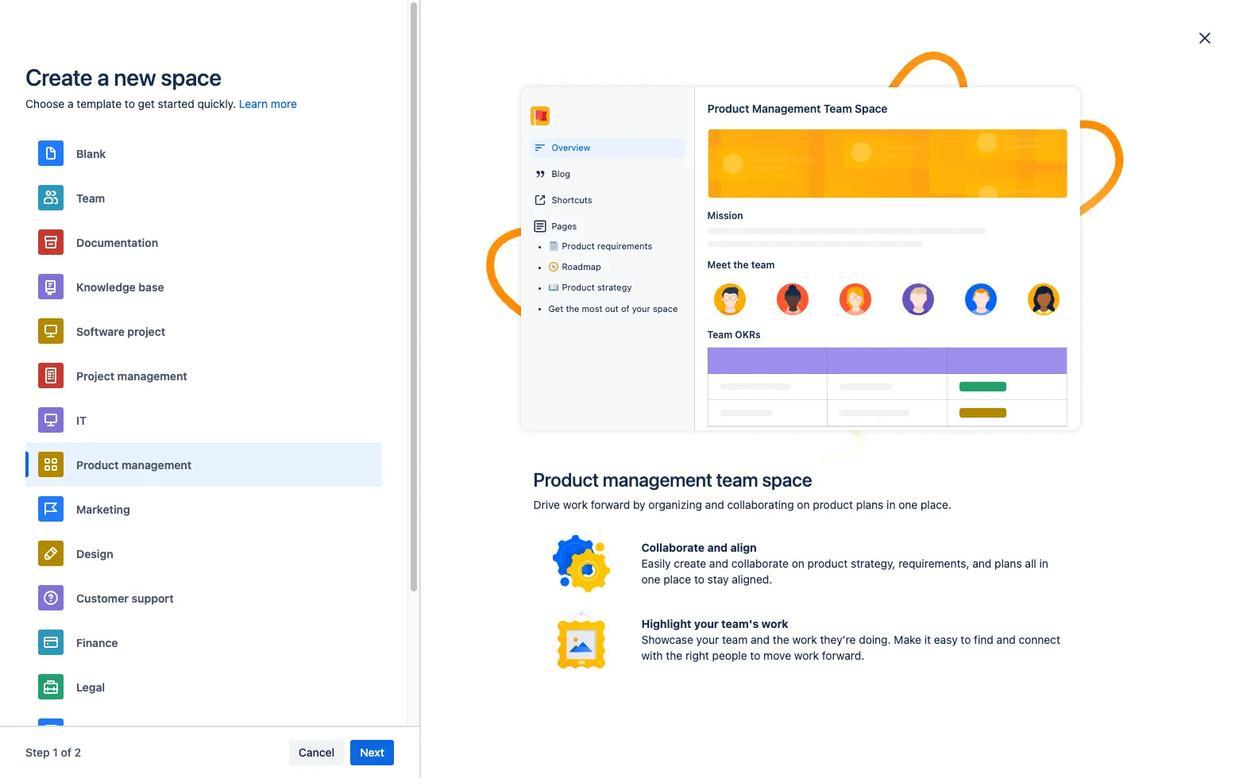 Task type: describe. For each thing, give the bounding box(es) containing it.
team's
[[721, 617, 759, 631]]

in inside stay in-the-know by following people and spaces. their activity will show up in your feed, but you won't receive email notifications about it. add to, or edit, your feed anytime.
[[679, 296, 688, 309]]

space for team
[[762, 469, 812, 491]]

:notepad_spiral: image
[[549, 242, 558, 251]]

1 vertical spatial you
[[370, 272, 391, 286]]

it
[[925, 633, 931, 647]]

1 vertical spatial activity
[[598, 508, 649, 526]]

brainstorm
[[1032, 295, 1087, 308]]

1 vertical spatial tara
[[85, 328, 107, 342]]

the up following
[[407, 272, 425, 286]]

and inside whiteboards are available in beta more freeform than pages or blogs, whiteboards empower teams to organize and brainstorm in new ways.
[[1010, 295, 1029, 308]]

get
[[549, 303, 563, 314]]

apps button
[[387, 9, 435, 35]]

legal button
[[25, 665, 382, 709]]

freeform
[[992, 263, 1036, 276]]

product for product requirements
[[562, 241, 595, 251]]

knowledge base button
[[25, 265, 382, 309]]

right
[[686, 649, 709, 663]]

team okrs
[[707, 329, 761, 341]]

are
[[1042, 244, 1061, 258]]

quickly.
[[197, 97, 236, 110]]

visited september 27, 2023
[[611, 145, 727, 156]]

design
[[76, 547, 113, 561]]

left
[[368, 71, 391, 83]]

1 horizontal spatial tara
[[640, 123, 658, 133]]

on inside product management team space drive work forward by organizing and collaborating on product plans in one place.
[[797, 498, 810, 512]]

documentation
[[76, 236, 158, 249]]

recent
[[85, 106, 120, 119]]

to left the move
[[750, 649, 761, 663]]

work right the move
[[794, 649, 819, 663]]

product inside product management team space drive work forward by organizing and collaborating on product plans in one place.
[[813, 498, 853, 512]]

discover
[[266, 191, 315, 203]]

product for product strategy
[[562, 282, 595, 292]]

to inside collaborate and align easily create and collaborate on product strategy, requirements, and plans all in one place to stay aligned.
[[694, 573, 705, 586]]

but
[[340, 311, 357, 325]]

more inside create a new space choose a template to get started quickly. learn more
[[271, 97, 297, 110]]

learn more link
[[239, 96, 297, 112]]

:book: image
[[549, 283, 558, 292]]

2023
[[705, 145, 727, 156]]

spaces.
[[501, 296, 541, 309]]

more
[[963, 263, 989, 276]]

edit for the topmost edit feed button
[[872, 190, 891, 203]]

2 horizontal spatial team
[[824, 102, 852, 115]]

organizing
[[649, 498, 702, 512]]

design button
[[25, 532, 382, 576]]

confluence
[[405, 110, 466, 123]]

:wave: image
[[279, 111, 298, 130]]

0 vertical spatial you
[[344, 71, 365, 83]]

will
[[613, 296, 630, 309]]

1
[[53, 746, 58, 760]]

1 vertical spatial of
[[61, 746, 72, 760]]

knowledge inside button
[[76, 280, 136, 294]]

available
[[1064, 244, 1116, 258]]

product management team space
[[707, 102, 888, 115]]

space for new
[[161, 64, 221, 91]]

apps
[[392, 15, 419, 28]]

announcements
[[459, 217, 542, 230]]

collaborating
[[727, 498, 794, 512]]

2 horizontal spatial more
[[658, 540, 684, 554]]

pages
[[1065, 263, 1096, 276]]

0 horizontal spatial edit feed
[[568, 580, 615, 593]]

we're
[[286, 272, 319, 286]]

spaces
[[59, 242, 95, 253]]

announcements button
[[433, 211, 549, 237]]

management for product management
[[122, 458, 192, 472]]

customer
[[76, 591, 129, 605]]

get the most out of your space
[[549, 303, 678, 314]]

create
[[25, 64, 92, 91]]

finance button
[[25, 620, 382, 665]]

meet
[[707, 259, 731, 271]]

edit,
[[648, 311, 671, 325]]

forward
[[591, 498, 630, 512]]

keeping
[[322, 272, 367, 286]]

0 vertical spatial of
[[621, 303, 630, 314]]

you inside stay in-the-know by following people and spaces. their activity will show up in your feed, but you won't receive email notifications about it. add to, or edit, your feed anytime.
[[360, 311, 379, 325]]

management for project management
[[117, 369, 187, 383]]

later
[[517, 540, 540, 554]]

about
[[549, 311, 579, 325]]

space
[[855, 102, 888, 115]]

to inside whiteboards are available in beta more freeform than pages or blogs, whiteboards empower teams to organize and brainstorm in new ways.
[[1113, 279, 1124, 292]]

team for team
[[76, 191, 105, 205]]

collaborate and align easily create and collaborate on product strategy, requirements, and plans all in one place to stay aligned.
[[642, 541, 1049, 586]]

product for product management
[[85, 300, 125, 313]]

product management
[[85, 300, 195, 313]]

plans inside collaborate and align easily create and collaborate on product strategy, requirements, and plans all in one place to stay aligned.
[[995, 557, 1022, 570]]

documentation button
[[25, 220, 382, 265]]

template
[[77, 97, 122, 110]]

1 horizontal spatial schultz
[[660, 123, 691, 133]]

operations button
[[25, 709, 382, 754]]

drive
[[533, 498, 560, 512]]

place.
[[921, 498, 952, 512]]

for
[[641, 540, 655, 554]]

make
[[894, 633, 922, 647]]

in-
[[311, 296, 325, 309]]

it
[[76, 414, 87, 427]]

base inside button
[[139, 280, 164, 294]]

1 vertical spatial more
[[558, 508, 594, 526]]

plans inside product management team space drive work forward by organizing and collaborating on product plans in one place.
[[856, 498, 884, 512]]

the right the meet
[[734, 259, 749, 271]]

easily
[[642, 557, 671, 570]]

all
[[1025, 557, 1037, 570]]

their
[[544, 296, 570, 309]]

0 horizontal spatial edit feed button
[[559, 574, 624, 600]]

finance
[[76, 636, 118, 649]]

2 vertical spatial or
[[543, 540, 554, 554]]

and inside product management team space drive work forward by organizing and collaborating on product plans in one place.
[[705, 498, 724, 512]]

new inside create a new space choose a template to get started quickly. learn more
[[114, 64, 156, 91]]

by inside stay in-the-know by following people and spaces. their activity will show up in your feed, but you won't receive email notifications about it. add to, or edit, your feed anytime.
[[377, 296, 389, 309]]

whiteboards
[[963, 279, 1026, 292]]

stay in-the-know by following people and spaces. their activity will show up in your feed, but you won't receive email notifications about it. add to, or edit, your feed anytime.
[[286, 296, 696, 341]]

new inside whiteboards are available in beta more freeform than pages or blogs, whiteboards empower teams to organize and brainstorm in new ways.
[[1102, 295, 1123, 308]]

and right 'requirements,'
[[973, 557, 992, 570]]

team for the
[[751, 259, 775, 271]]

team for management
[[716, 469, 758, 491]]

blogs,
[[1113, 263, 1144, 276]]

operations
[[76, 725, 135, 738]]

work left they're
[[793, 633, 817, 647]]

in inside product management team space drive work forward by organizing and collaborating on product plans in one place.
[[887, 498, 896, 512]]

in up following
[[394, 272, 404, 286]]

check
[[454, 540, 487, 554]]

happening
[[359, 191, 416, 203]]

team button
[[25, 176, 382, 220]]

product management link
[[50, 292, 240, 321]]

notifications
[[483, 311, 546, 325]]

the right get on the left of the page
[[566, 303, 579, 314]]

to inside create a new space choose a template to get started quickly. learn more
[[125, 97, 135, 110]]

no
[[534, 508, 554, 526]]

product requirements
[[562, 241, 652, 251]]

:book: image
[[549, 283, 558, 292]]

the up the move
[[773, 633, 790, 647]]

check back later or refine your feed for more updates
[[454, 540, 729, 554]]

easy
[[934, 633, 958, 647]]

software project button
[[25, 309, 382, 354]]



Task type: locate. For each thing, give the bounding box(es) containing it.
:notepad_spiral: image
[[549, 242, 558, 251]]

empower
[[1029, 279, 1076, 292]]

by inside product management team space drive work forward by organizing and collaborating on product plans in one place.
[[633, 498, 646, 512]]

overview up template
[[85, 77, 132, 91]]

0 vertical spatial management
[[752, 102, 821, 115]]

space up the quickly.
[[161, 64, 221, 91]]

choose
[[25, 97, 65, 110]]

1 horizontal spatial tara schultz
[[640, 123, 691, 133]]

:compass: image
[[549, 262, 558, 272], [549, 262, 558, 272]]

by right forward at the bottom
[[633, 498, 646, 512]]

1 horizontal spatial space
[[653, 303, 678, 314]]

overview up the blog on the top
[[552, 142, 591, 153]]

0 vertical spatial tara schultz
[[640, 123, 691, 133]]

knowledge up product management
[[76, 280, 136, 294]]

popular button
[[354, 211, 426, 237]]

to down create
[[694, 573, 705, 586]]

0 horizontal spatial a
[[68, 97, 74, 110]]

work up the move
[[762, 617, 789, 631]]

started down left
[[351, 110, 389, 123]]

requirements,
[[899, 557, 970, 570]]

of right "out"
[[621, 303, 630, 314]]

0 vertical spatial tara
[[640, 123, 658, 133]]

1 vertical spatial overview
[[552, 142, 591, 153]]

beta
[[1132, 244, 1159, 258]]

knowledge base inside button
[[76, 280, 164, 294]]

connect
[[1019, 633, 1061, 647]]

0 horizontal spatial new
[[114, 64, 156, 91]]

1 vertical spatial edit feed button
[[559, 574, 624, 600]]

overview inside 'link'
[[85, 77, 132, 91]]

edit
[[872, 190, 891, 203], [568, 580, 589, 593]]

up up the edit, on the right
[[663, 296, 676, 309]]

0 horizontal spatial tara schultz
[[85, 328, 148, 342]]

blank
[[76, 147, 106, 160]]

1 horizontal spatial people
[[712, 649, 747, 663]]

people inside stay in-the-know by following people and spaces. their activity will show up in your feed, but you won't receive email notifications about it. add to, or edit, your feed anytime.
[[441, 296, 476, 309]]

0 horizontal spatial or
[[543, 540, 554, 554]]

of
[[621, 303, 630, 314], [61, 746, 72, 760]]

and up stay
[[709, 557, 729, 570]]

product management team space drive work forward by organizing and collaborating on product plans in one place.
[[533, 469, 952, 512]]

product up marketing
[[76, 458, 119, 472]]

schultz up visited september 27, 2023
[[660, 123, 691, 133]]

ways.
[[1126, 295, 1155, 308]]

tara schultz down product management
[[85, 328, 148, 342]]

and right the find
[[997, 633, 1016, 647]]

collaborate
[[642, 541, 705, 555]]

up inside stay in-the-know by following people and spaces. their activity will show up in your feed, but you won't receive email notifications about it. add to, or edit, your feed anytime.
[[663, 296, 676, 309]]

1 horizontal spatial started
[[351, 110, 389, 123]]

or up teams in the top of the page
[[1099, 263, 1110, 276]]

people right right on the right bottom
[[712, 649, 747, 663]]

tasks link
[[50, 184, 240, 213]]

it button
[[25, 398, 382, 443]]

one left place.
[[899, 498, 918, 512]]

more up easily
[[658, 540, 684, 554]]

product up software
[[85, 300, 125, 313]]

one for easily
[[642, 573, 661, 586]]

0 horizontal spatial edit
[[568, 580, 589, 593]]

knowledge down documentation
[[85, 271, 141, 284]]

plans
[[856, 498, 884, 512], [995, 557, 1022, 570]]

marketing
[[76, 503, 130, 516]]

product for product management team space drive work forward by organizing and collaborating on product plans in one place.
[[533, 469, 599, 491]]

product for product management
[[76, 458, 119, 472]]

2 horizontal spatial or
[[1099, 263, 1110, 276]]

team right the meet
[[751, 259, 775, 271]]

activity inside stay in-the-know by following people and spaces. their activity will show up in your feed, but you won't receive email notifications about it. add to, or edit, your feed anytime.
[[573, 296, 610, 309]]

in inside collaborate and align easily create and collaborate on product strategy, requirements, and plans all in one place to stay aligned.
[[1040, 557, 1049, 570]]

1 horizontal spatial edit feed button
[[872, 189, 917, 205]]

1 vertical spatial schultz
[[110, 328, 148, 342]]

on inside collaborate and align easily create and collaborate on product strategy, requirements, and plans all in one place to stay aligned.
[[792, 557, 805, 570]]

plans up the strategy,
[[856, 498, 884, 512]]

0 horizontal spatial up
[[291, 71, 304, 83]]

project
[[127, 325, 165, 338]]

one inside product management team space drive work forward by organizing and collaborating on product plans in one place.
[[899, 498, 918, 512]]

1 horizontal spatial by
[[633, 498, 646, 512]]

1 vertical spatial or
[[634, 311, 645, 325]]

on right collaborating
[[797, 498, 810, 512]]

organize
[[963, 295, 1007, 308]]

space up collaborating
[[762, 469, 812, 491]]

0 horizontal spatial of
[[61, 746, 72, 760]]

0 vertical spatial by
[[377, 296, 389, 309]]

a
[[97, 64, 109, 91], [68, 97, 74, 110]]

1 vertical spatial a
[[68, 97, 74, 110]]

and down whiteboards
[[1010, 295, 1029, 308]]

step 1 of 2
[[25, 746, 81, 760]]

edit for left edit feed button
[[568, 580, 589, 593]]

by
[[377, 296, 389, 309], [633, 498, 646, 512]]

team inside product management team space drive work forward by organizing and collaborating on product plans in one place.
[[716, 469, 758, 491]]

started
[[158, 97, 194, 110], [351, 110, 389, 123]]

than
[[1039, 263, 1062, 276]]

people
[[441, 296, 476, 309], [712, 649, 747, 663]]

base
[[144, 271, 169, 284], [139, 280, 164, 294]]

0 vertical spatial team
[[751, 259, 775, 271]]

0 horizontal spatial space
[[161, 64, 221, 91]]

most
[[582, 303, 603, 314]]

team
[[824, 102, 852, 115], [76, 191, 105, 205], [707, 329, 733, 341]]

1 horizontal spatial overview
[[552, 142, 591, 153]]

0 horizontal spatial tara
[[85, 328, 107, 342]]

in down teams in the top of the page
[[1090, 295, 1099, 308]]

1 vertical spatial space
[[653, 303, 678, 314]]

product up collaborate and align easily create and collaborate on product strategy, requirements, and plans all in one place to stay aligned. at the bottom right of page
[[813, 498, 853, 512]]

management inside product management team space drive work forward by organizing and collaborating on product plans in one place.
[[603, 469, 712, 491]]

people inside highlight your team's work showcase your team and the work they're doing. make it easy to find and connect with the right people to move work forward.
[[712, 649, 747, 663]]

pages
[[552, 221, 577, 231]]

space
[[161, 64, 221, 91], [653, 303, 678, 314], [762, 469, 812, 491]]

customer support
[[76, 591, 174, 605]]

tara up september
[[640, 123, 658, 133]]

1 vertical spatial tara schultz
[[85, 328, 148, 342]]

1 vertical spatial product
[[808, 557, 848, 570]]

product down roadmap
[[562, 282, 595, 292]]

shortcuts
[[552, 195, 592, 205]]

and right organizing
[[705, 498, 724, 512]]

management
[[117, 369, 187, 383], [122, 458, 192, 472], [603, 469, 712, 491]]

product inside button
[[76, 458, 119, 472]]

0 horizontal spatial team
[[76, 191, 105, 205]]

next
[[360, 746, 385, 760]]

0 vertical spatial space
[[161, 64, 221, 91]]

1 horizontal spatial edit
[[872, 190, 891, 203]]

management inside create a new space dialog
[[752, 102, 821, 115]]

product strategy
[[562, 282, 632, 292]]

stay
[[708, 573, 729, 586]]

highlight your team's work showcase your team and the work they're doing. make it easy to find and connect with the right people to move work forward.
[[642, 617, 1061, 663]]

0 vertical spatial or
[[1099, 263, 1110, 276]]

1 vertical spatial up
[[663, 296, 676, 309]]

off
[[394, 71, 412, 83]]

customer support button
[[25, 576, 382, 620]]

1 vertical spatial edit
[[568, 580, 589, 593]]

what's
[[318, 191, 356, 203]]

0 vertical spatial on
[[797, 498, 810, 512]]

to down the blogs,
[[1113, 279, 1124, 292]]

more up :wave: icon
[[271, 97, 297, 110]]

mission
[[707, 210, 743, 222]]

new up 'get'
[[114, 64, 156, 91]]

create
[[674, 557, 706, 570]]

0 horizontal spatial tara schultz link
[[50, 321, 240, 350]]

pick
[[266, 71, 288, 83]]

following
[[392, 296, 438, 309]]

or right to,
[[634, 311, 645, 325]]

highlight
[[642, 617, 692, 631]]

0 horizontal spatial by
[[377, 296, 389, 309]]

2 horizontal spatial space
[[762, 469, 812, 491]]

you left left
[[344, 71, 365, 83]]

2 vertical spatial team
[[722, 633, 748, 647]]

started right 'get'
[[158, 97, 194, 110]]

0 horizontal spatial people
[[441, 296, 476, 309]]

space right to,
[[653, 303, 678, 314]]

management for product management team space drive work forward by organizing and collaborating on product plans in one place.
[[603, 469, 712, 491]]

one for space
[[899, 498, 918, 512]]

1 vertical spatial management
[[128, 300, 195, 313]]

0 vertical spatial people
[[441, 296, 476, 309]]

0 vertical spatial activity
[[573, 296, 610, 309]]

you up know
[[370, 272, 391, 286]]

1 horizontal spatial new
[[1102, 295, 1123, 308]]

Search field
[[941, 9, 1100, 35]]

tara schultz link up september
[[640, 123, 691, 134]]

and up email
[[479, 296, 498, 309]]

feed inside stay in-the-know by following people and spaces. their activity will show up in your feed, but you won't receive email notifications about it. add to, or edit, your feed anytime.
[[286, 327, 308, 341]]

0 vertical spatial product
[[813, 498, 853, 512]]

group
[[50, 70, 240, 213]]

you down know
[[360, 311, 379, 325]]

product up 2023
[[707, 102, 749, 115]]

management for product management team space
[[752, 102, 821, 115]]

create a new space choose a template to get started quickly. learn more
[[25, 64, 297, 110]]

team up collaborating
[[716, 469, 758, 491]]

on
[[797, 498, 810, 512], [792, 557, 805, 570]]

0 vertical spatial tara schultz link
[[640, 123, 691, 134]]

0 horizontal spatial schultz
[[110, 328, 148, 342]]

getting
[[308, 110, 348, 123]]

activity up for on the right of the page
[[598, 508, 649, 526]]

team left the okrs
[[707, 329, 733, 341]]

0 horizontal spatial overview
[[85, 77, 132, 91]]

close image
[[1196, 29, 1215, 48]]

tara schultz link down product management
[[50, 321, 240, 350]]

tara schultz up september
[[640, 123, 691, 133]]

1 horizontal spatial plans
[[995, 557, 1022, 570]]

product
[[813, 498, 853, 512], [808, 557, 848, 570]]

0 vertical spatial a
[[97, 64, 109, 91]]

1 vertical spatial on
[[792, 557, 805, 570]]

place
[[664, 573, 691, 586]]

more up refine
[[558, 508, 594, 526]]

product inside collaborate and align easily create and collaborate on product strategy, requirements, and plans all in one place to stay aligned.
[[808, 557, 848, 570]]

0 horizontal spatial started
[[158, 97, 194, 110]]

0 horizontal spatial management
[[128, 300, 195, 313]]

0 vertical spatial team
[[824, 102, 852, 115]]

meet the team
[[707, 259, 775, 271]]

pick up where you left off
[[266, 71, 412, 83]]

management for product management
[[128, 300, 195, 313]]

and up the move
[[751, 633, 770, 647]]

1 vertical spatial team
[[716, 469, 758, 491]]

people up email
[[441, 296, 476, 309]]

the down showcase
[[666, 649, 683, 663]]

tasks
[[85, 191, 114, 205]]

new down teams in the top of the page
[[1102, 295, 1123, 308]]

activity down product strategy
[[573, 296, 610, 309]]

a up template
[[97, 64, 109, 91]]

2
[[74, 746, 81, 760]]

feed
[[894, 190, 917, 203], [286, 327, 308, 341], [615, 540, 638, 554], [591, 580, 615, 593]]

in up the blogs,
[[1119, 244, 1129, 258]]

anytime.
[[311, 327, 355, 341]]

1 vertical spatial new
[[1102, 295, 1123, 308]]

work inside product management team space drive work forward by organizing and collaborating on product plans in one place.
[[563, 498, 588, 512]]

tara schultz
[[640, 123, 691, 133], [85, 328, 148, 342]]

in right show
[[679, 296, 688, 309]]

roadmap
[[562, 261, 601, 272]]

schultz down product management
[[110, 328, 148, 342]]

1 vertical spatial team
[[76, 191, 105, 205]]

1 horizontal spatial edit feed
[[872, 190, 917, 203]]

space inside product management team space drive work forward by organizing and collaborating on product plans in one place.
[[762, 469, 812, 491]]

management up organizing
[[603, 469, 712, 491]]

team down team's
[[722, 633, 748, 647]]

team for team okrs
[[707, 329, 733, 341]]

1 horizontal spatial up
[[663, 296, 676, 309]]

forward.
[[822, 649, 865, 663]]

email
[[453, 311, 480, 325]]

product left the strategy,
[[808, 557, 848, 570]]

team left 'space'
[[824, 102, 852, 115]]

2 vertical spatial team
[[707, 329, 733, 341]]

to left the find
[[961, 633, 971, 647]]

0 vertical spatial new
[[114, 64, 156, 91]]

activity
[[573, 296, 610, 309], [598, 508, 649, 526]]

2 vertical spatial more
[[658, 540, 684, 554]]

in left place.
[[887, 498, 896, 512]]

1 horizontal spatial of
[[621, 303, 630, 314]]

management down project
[[117, 369, 187, 383]]

it.
[[582, 311, 592, 325]]

up
[[291, 71, 304, 83], [663, 296, 676, 309]]

1 vertical spatial tara schultz link
[[50, 321, 240, 350]]

product up roadmap
[[562, 241, 595, 251]]

on right collaborate
[[792, 557, 805, 570]]

tara up 'project'
[[85, 328, 107, 342]]

1 vertical spatial edit feed
[[568, 580, 615, 593]]

1 horizontal spatial tara schultz link
[[640, 123, 691, 134]]

started inside create a new space choose a template to get started quickly. learn more
[[158, 97, 194, 110]]

one down easily
[[642, 573, 661, 586]]

0 vertical spatial schultz
[[660, 123, 691, 133]]

in right the all
[[1040, 557, 1049, 570]]

overview link
[[50, 70, 240, 99]]

0 vertical spatial edit feed
[[872, 190, 917, 203]]

0 vertical spatial up
[[291, 71, 304, 83]]

0 horizontal spatial more
[[271, 97, 297, 110]]

1 horizontal spatial one
[[899, 498, 918, 512]]

the-
[[325, 296, 347, 309]]

in left the confluence on the top
[[392, 110, 402, 123]]

team down blank
[[76, 191, 105, 205]]

1 horizontal spatial more
[[558, 508, 594, 526]]

in
[[392, 110, 402, 123], [1119, 244, 1129, 258], [394, 272, 404, 286], [1090, 295, 1099, 308], [679, 296, 688, 309], [887, 498, 896, 512], [1040, 557, 1049, 570]]

add
[[595, 311, 615, 325]]

a right choose
[[68, 97, 74, 110]]

base up the "product management" link
[[144, 271, 169, 284]]

product for product management team space
[[707, 102, 749, 115]]

0 vertical spatial more
[[271, 97, 297, 110]]

2 vertical spatial space
[[762, 469, 812, 491]]

legal
[[76, 680, 105, 694]]

base up product management
[[139, 280, 164, 294]]

product up drive
[[533, 469, 599, 491]]

getting started in confluence
[[308, 110, 466, 123]]

to left 'get'
[[125, 97, 135, 110]]

whiteboards
[[963, 244, 1039, 258]]

product inside product management team space drive work forward by organizing and collaborating on product plans in one place.
[[533, 469, 599, 491]]

1 vertical spatial one
[[642, 573, 661, 586]]

one inside collaborate and align easily create and collaborate on product strategy, requirements, and plans all in one place to stay aligned.
[[642, 573, 661, 586]]

new
[[114, 64, 156, 91], [1102, 295, 1123, 308]]

overview inside create a new space dialog
[[552, 142, 591, 153]]

up right pick
[[291, 71, 304, 83]]

group containing overview
[[50, 70, 240, 213]]

overview
[[85, 77, 132, 91], [552, 142, 591, 153]]

team inside button
[[76, 191, 105, 205]]

of right 1
[[61, 746, 72, 760]]

tara schultz link
[[640, 123, 691, 134], [50, 321, 240, 350]]

1 horizontal spatial team
[[707, 329, 733, 341]]

and left align
[[707, 541, 728, 555]]

:wave: image
[[279, 111, 298, 130]]

and inside stay in-the-know by following people and spaces. their activity will show up in your feed, but you won't receive email notifications about it. add to, or edit, your feed anytime.
[[479, 296, 498, 309]]

or right the "later"
[[543, 540, 554, 554]]

0 vertical spatial edit
[[872, 190, 891, 203]]

or inside whiteboards are available in beta more freeform than pages or blogs, whiteboards empower teams to organize and brainstorm in new ways.
[[1099, 263, 1110, 276]]

plans left the all
[[995, 557, 1022, 570]]

tara
[[640, 123, 658, 133], [85, 328, 107, 342]]

0 vertical spatial edit feed button
[[872, 189, 917, 205]]

strategy
[[597, 282, 632, 292]]

0 vertical spatial overview
[[85, 77, 132, 91]]

1 vertical spatial by
[[633, 498, 646, 512]]

create a new space dialog
[[0, 0, 1243, 779]]

by up 'won't' on the top left
[[377, 296, 389, 309]]

0 horizontal spatial one
[[642, 573, 661, 586]]

or inside stay in-the-know by following people and spaces. their activity will show up in your feed, but you won't receive email notifications about it. add to, or edit, your feed anytime.
[[634, 311, 645, 325]]

0 horizontal spatial plans
[[856, 498, 884, 512]]

1 vertical spatial people
[[712, 649, 747, 663]]

space inside create a new space choose a template to get started quickly. learn more
[[161, 64, 221, 91]]

1 vertical spatial plans
[[995, 557, 1022, 570]]

stay
[[286, 296, 308, 309]]

work right drive
[[563, 498, 588, 512]]

more
[[271, 97, 297, 110], [558, 508, 594, 526], [658, 540, 684, 554]]

team inside highlight your team's work showcase your team and the work they're doing. make it easy to find and connect with the right people to move work forward.
[[722, 633, 748, 647]]

0 vertical spatial plans
[[856, 498, 884, 512]]

management up the marketing button
[[122, 458, 192, 472]]

apps banner
[[0, 0, 1243, 44]]



Task type: vqa. For each thing, say whether or not it's contained in the screenshot.
Turn on Atlassian Intelligence Link
no



